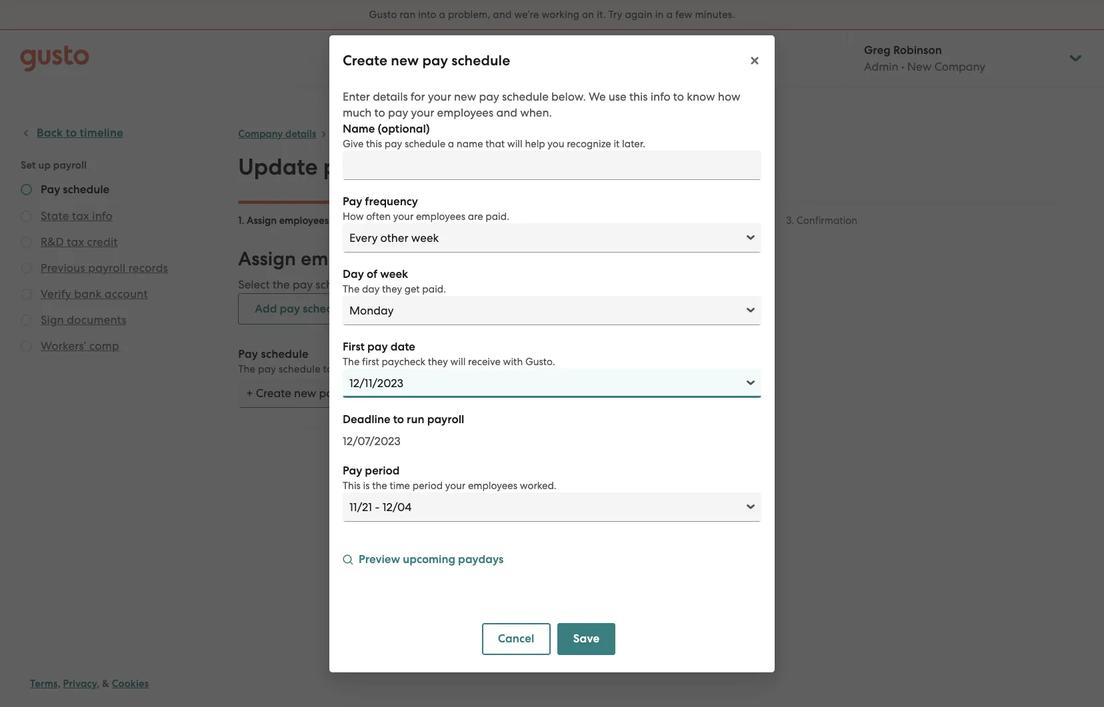 Task type: describe. For each thing, give the bounding box(es) containing it.
(optional)
[[378, 122, 430, 136]]

problem,
[[448, 9, 491, 21]]

employees inside "pay frequency how often your employees are paid."
[[416, 210, 466, 222]]

time
[[390, 480, 410, 492]]

this
[[343, 480, 361, 492]]

day of week the day they get paid.
[[343, 267, 446, 295]]

pay down give
[[323, 153, 364, 181]]

company
[[238, 128, 283, 140]]

1 , from the left
[[58, 678, 61, 690]]

assign employees
[[247, 215, 329, 227]]

review
[[524, 215, 556, 227]]

0 vertical spatial new
[[391, 52, 419, 69]]

we're
[[515, 9, 539, 21]]

a right in
[[667, 9, 673, 21]]

pay for pay frequency
[[343, 194, 362, 208]]

pay inside first pay date the first paycheck they will receive with gusto.
[[368, 340, 388, 354]]

are
[[468, 210, 483, 222]]

is
[[363, 480, 370, 492]]

pay down 'into'
[[423, 52, 448, 69]]

give
[[343, 138, 364, 150]]

deadline to run payroll element
[[343, 411, 762, 449]]

paid. for day of week
[[422, 283, 446, 295]]

know
[[687, 90, 716, 103]]

deadline to run payroll
[[343, 413, 465, 427]]

account menu element
[[847, 30, 1085, 87]]

date
[[391, 340, 416, 354]]

schedule down problem,
[[452, 52, 511, 69]]

minutes.
[[695, 9, 735, 21]]

into
[[418, 9, 437, 21]]

assign for assign employees
[[247, 215, 277, 227]]

paydays
[[458, 553, 504, 567]]

a inside name (optional) give this pay schedule a name that will help you recognize it later.
[[448, 138, 454, 150]]

0 vertical spatial and
[[493, 9, 512, 21]]

the for day of week
[[343, 283, 360, 295]]

pay right give
[[374, 128, 391, 140]]

company details
[[238, 128, 316, 140]]

frequency
[[365, 194, 418, 208]]

pay frequency how often your employees are paid.
[[343, 194, 510, 222]]

to up manage pay schedules
[[375, 106, 385, 119]]

first
[[362, 356, 379, 368]]

pay inside pay schedule the pay schedule to use for all employees
[[258, 364, 276, 376]]

update pay schedules
[[238, 153, 473, 181]]

privacy link
[[63, 678, 97, 690]]

add
[[255, 302, 277, 316]]

will inside name (optional) give this pay schedule a name that will help you recognize it later.
[[508, 138, 523, 150]]

terms
[[30, 678, 58, 690]]

in
[[656, 9, 664, 21]]

week
[[380, 267, 408, 281]]

review and submit
[[524, 215, 610, 227]]

will inside first pay date the first paycheck they will receive with gusto.
[[451, 356, 466, 368]]

this inside enter details for your new pay schedule below. we use this info to know how much to pay your employees and when.
[[630, 90, 648, 103]]

save button
[[558, 623, 616, 655]]

schedule left of
[[316, 278, 362, 292]]

working
[[542, 9, 580, 21]]

how
[[718, 90, 741, 103]]

2 vertical spatial and
[[558, 215, 577, 227]]

when.
[[520, 106, 552, 119]]

again
[[625, 9, 653, 21]]

paycheck
[[382, 356, 426, 368]]

pay up add
[[424, 247, 459, 271]]

later.
[[622, 138, 646, 150]]

pay up name (optional) give this pay schedule a name that will help you recognize it later.
[[479, 90, 499, 103]]

schedules for update pay schedules
[[370, 153, 473, 181]]

that
[[486, 138, 505, 150]]

below.
[[552, 90, 586, 103]]

day
[[343, 267, 364, 281]]

name (optional) give this pay schedule a name that will help you recognize it later.
[[343, 122, 646, 150]]

confirmation
[[797, 215, 858, 227]]

2 , from the left
[[97, 678, 100, 690]]

pay left the schedule. on the top of the page
[[489, 278, 509, 292]]

enter
[[343, 90, 370, 103]]

worked.
[[520, 480, 557, 492]]

privacy
[[63, 678, 97, 690]]

manage pay schedules
[[332, 128, 439, 140]]

submit
[[579, 215, 610, 227]]

with
[[503, 356, 523, 368]]

name
[[457, 138, 483, 150]]

cookies
[[112, 678, 149, 690]]

you
[[548, 138, 565, 150]]

employees up day
[[301, 247, 397, 271]]

employees inside enter details for your new pay schedule below. we use this info to know how much to pay your employees and when.
[[437, 106, 494, 119]]

12/07/2023
[[343, 435, 401, 448]]

day
[[362, 283, 380, 295]]

we
[[589, 90, 606, 103]]

update
[[238, 153, 318, 181]]

few
[[676, 9, 693, 21]]

schedule down add pay schedule button
[[261, 348, 309, 362]]

schedule inside button
[[303, 302, 350, 316]]

select
[[238, 278, 270, 292]]

manage
[[332, 128, 371, 140]]

assign for assign employees to pay schedules
[[238, 247, 296, 271]]

&
[[102, 678, 109, 690]]

preview upcoming paydays button
[[343, 552, 504, 570]]

the inside pay schedule the pay schedule to use for all employees
[[238, 364, 256, 376]]

0 vertical spatial period
[[365, 464, 400, 478]]

use inside pay schedule the pay schedule to use for all employees
[[336, 364, 352, 376]]

company details link
[[238, 128, 316, 140]]

2 vertical spatial new
[[464, 278, 486, 292]]

you'd
[[365, 278, 393, 292]]

dialog main content element
[[330, 80, 775, 673]]



Task type: locate. For each thing, give the bounding box(es) containing it.
and
[[493, 9, 512, 21], [497, 106, 518, 119], [558, 215, 577, 227]]

pay up first
[[368, 340, 388, 354]]

details for company
[[285, 128, 316, 140]]

run
[[407, 413, 425, 427]]

for up (optional)
[[411, 90, 425, 103]]

a right 'into'
[[439, 9, 446, 21]]

schedules left name
[[394, 128, 439, 140]]

pay up how
[[343, 194, 362, 208]]

employees inside "pay period this is the time period your employees worked."
[[468, 480, 518, 492]]

details right 'enter'
[[373, 90, 408, 103]]

1 vertical spatial and
[[497, 106, 518, 119]]

paid.
[[486, 210, 510, 222], [422, 283, 446, 295]]

schedule down day
[[303, 302, 350, 316]]

0 vertical spatial schedules
[[394, 128, 439, 140]]

the for first pay date
[[343, 356, 360, 368]]

employees up name
[[437, 106, 494, 119]]

to left run
[[393, 413, 404, 427]]

payroll
[[427, 413, 465, 427]]

and left we're
[[493, 9, 512, 21]]

1 horizontal spatial will
[[508, 138, 523, 150]]

1 vertical spatial will
[[451, 356, 466, 368]]

they inside day of week the day they get paid.
[[382, 283, 402, 295]]

1 horizontal spatial ,
[[97, 678, 100, 690]]

1 vertical spatial period
[[413, 480, 443, 492]]

your up (optional)
[[411, 106, 435, 119]]

pay
[[343, 194, 362, 208], [238, 348, 258, 362], [343, 464, 362, 478]]

paid. right are
[[486, 210, 510, 222]]

pay inside add pay schedule button
[[280, 302, 300, 316]]

period right time
[[413, 480, 443, 492]]

add pay schedule
[[255, 302, 350, 316]]

0 horizontal spatial will
[[451, 356, 466, 368]]

1 vertical spatial details
[[285, 128, 316, 140]]

or
[[416, 278, 427, 292]]

1 horizontal spatial period
[[413, 480, 443, 492]]

1 vertical spatial the
[[372, 480, 387, 492]]

1 horizontal spatial details
[[373, 90, 408, 103]]

for left all
[[354, 364, 368, 376]]

to left first
[[323, 364, 333, 376]]

period
[[365, 464, 400, 478], [413, 480, 443, 492]]

0 vertical spatial will
[[508, 138, 523, 150]]

much
[[343, 106, 372, 119]]

gusto
[[369, 9, 397, 21]]

new right "create"
[[391, 52, 419, 69]]

pay right "add"
[[280, 302, 300, 316]]

schedule down add pay schedule
[[279, 364, 321, 376]]

assign
[[247, 215, 277, 227], [238, 247, 296, 271]]

0 vertical spatial the
[[273, 278, 290, 292]]

paid. inside day of week the day they get paid.
[[422, 283, 446, 295]]

will
[[508, 138, 523, 150], [451, 356, 466, 368]]

assign employees to pay schedules
[[238, 247, 550, 271]]

your right time
[[445, 480, 466, 492]]

schedules up "pay frequency how often your employees are paid."
[[370, 153, 473, 181]]

pay inside "pay period this is the time period your employees worked."
[[343, 464, 362, 478]]

1 vertical spatial paid.
[[422, 283, 446, 295]]

schedules up the schedule. on the top of the page
[[463, 247, 550, 271]]

the right select
[[273, 278, 290, 292]]

your down frequency in the top of the page
[[393, 210, 414, 222]]

0 horizontal spatial ,
[[58, 678, 61, 690]]

pay schedule the pay schedule to use for all employees
[[238, 348, 435, 376]]

2 vertical spatial schedules
[[463, 247, 550, 271]]

your inside "pay period this is the time period your employees worked."
[[445, 480, 466, 492]]

0 vertical spatial details
[[373, 90, 408, 103]]

new right add
[[464, 278, 486, 292]]

first
[[343, 340, 365, 354]]

paid. right get
[[422, 283, 446, 295]]

to right 'info'
[[674, 90, 684, 103]]

period up is
[[365, 464, 400, 478]]

0 vertical spatial assign
[[247, 215, 277, 227]]

module__icon___go7vc image
[[343, 555, 354, 565]]

schedule down (optional)
[[405, 138, 446, 150]]

0 vertical spatial use
[[609, 90, 627, 103]]

select the pay schedule you'd like or add a new pay schedule.
[[238, 278, 561, 292]]

create new pay schedule
[[343, 52, 511, 69]]

pay period this is the time period your employees worked.
[[343, 464, 557, 492]]

your inside "pay frequency how often your employees are paid."
[[393, 210, 414, 222]]

0 horizontal spatial details
[[285, 128, 316, 140]]

this left 'info'
[[630, 90, 648, 103]]

often
[[366, 210, 391, 222]]

and left submit
[[558, 215, 577, 227]]

add
[[430, 278, 451, 292]]

of
[[367, 267, 378, 281]]

will left receive
[[451, 356, 466, 368]]

a left name
[[448, 138, 454, 150]]

to up "like"
[[401, 247, 420, 271]]

the right is
[[372, 480, 387, 492]]

schedule up the when.
[[502, 90, 549, 103]]

pay
[[423, 52, 448, 69], [479, 90, 499, 103], [388, 106, 408, 119], [374, 128, 391, 140], [385, 138, 402, 150], [323, 153, 364, 181], [424, 247, 459, 271], [293, 278, 313, 292], [489, 278, 509, 292], [280, 302, 300, 316], [368, 340, 388, 354], [258, 364, 276, 376]]

0 vertical spatial this
[[630, 90, 648, 103]]

schedule.
[[512, 278, 561, 292]]

to inside pay schedule the pay schedule to use for all employees
[[323, 364, 333, 376]]

1 vertical spatial new
[[454, 90, 476, 103]]

gusto.
[[526, 356, 555, 368]]

a right add
[[454, 278, 461, 292]]

on
[[582, 9, 595, 21]]

use down first
[[336, 364, 352, 376]]

details inside enter details for your new pay schedule below. we use this info to know how much to pay your employees and when.
[[373, 90, 408, 103]]

0 horizontal spatial paid.
[[422, 283, 446, 295]]

it.
[[597, 9, 606, 21]]

info
[[651, 90, 671, 103]]

employees left are
[[416, 210, 466, 222]]

create new pay schedule dialog
[[330, 35, 775, 673]]

employees inside pay schedule the pay schedule to use for all employees
[[384, 364, 435, 376]]

1 vertical spatial this
[[366, 138, 382, 150]]

0 vertical spatial pay
[[343, 194, 362, 208]]

for
[[411, 90, 425, 103], [354, 364, 368, 376]]

0 horizontal spatial they
[[382, 283, 402, 295]]

they right paycheck
[[428, 356, 448, 368]]

pay up (optional)
[[388, 106, 408, 119]]

get
[[405, 283, 420, 295]]

ran
[[400, 9, 416, 21]]

the
[[343, 283, 360, 295], [343, 356, 360, 368], [238, 364, 256, 376]]

they down "week"
[[382, 283, 402, 295]]

for inside pay schedule the pay schedule to use for all employees
[[354, 364, 368, 376]]

details for enter
[[373, 90, 408, 103]]

new
[[391, 52, 419, 69], [454, 90, 476, 103], [464, 278, 486, 292]]

new inside enter details for your new pay schedule below. we use this info to know how much to pay your employees and when.
[[454, 90, 476, 103]]

cancel button
[[482, 623, 551, 655]]

upcoming
[[403, 553, 456, 567]]

employees left worked.
[[468, 480, 518, 492]]

details up update
[[285, 128, 316, 140]]

create
[[343, 52, 388, 69]]

like
[[396, 278, 413, 292]]

0 horizontal spatial for
[[354, 364, 368, 376]]

schedule inside enter details for your new pay schedule below. we use this info to know how much to pay your employees and when.
[[502, 90, 549, 103]]

deadline
[[343, 413, 391, 427]]

schedules
[[394, 128, 439, 140], [370, 153, 473, 181], [463, 247, 550, 271]]

cancel
[[498, 632, 535, 646]]

pay down "add"
[[238, 348, 258, 362]]

employees down "date"
[[384, 364, 435, 376]]

name
[[343, 122, 375, 136]]

schedule
[[452, 52, 511, 69], [502, 90, 549, 103], [405, 138, 446, 150], [316, 278, 362, 292], [303, 302, 350, 316], [261, 348, 309, 362], [279, 364, 321, 376]]

1 horizontal spatial the
[[372, 480, 387, 492]]

preview
[[359, 553, 400, 567]]

, left "&"
[[97, 678, 100, 690]]

pay inside name (optional) give this pay schedule a name that will help you recognize it later.
[[385, 138, 402, 150]]

pay down (optional)
[[385, 138, 402, 150]]

the down first
[[343, 356, 360, 368]]

the inside first pay date the first paycheck they will receive with gusto.
[[343, 356, 360, 368]]

this right give
[[366, 138, 382, 150]]

schedule inside name (optional) give this pay schedule a name that will help you recognize it later.
[[405, 138, 446, 150]]

assign up select
[[238, 247, 296, 271]]

pay inside "pay frequency how often your employees are paid."
[[343, 194, 362, 208]]

employees
[[437, 106, 494, 119], [416, 210, 466, 222], [279, 215, 329, 227], [301, 247, 397, 271], [384, 364, 435, 376], [468, 480, 518, 492]]

how
[[343, 210, 364, 222]]

0 vertical spatial for
[[411, 90, 425, 103]]

paid. for pay frequency
[[486, 210, 510, 222]]

add pay schedule button
[[238, 294, 366, 325]]

for inside enter details for your new pay schedule below. we use this info to know how much to pay your employees and when.
[[411, 90, 425, 103]]

recognize
[[567, 138, 612, 150]]

pay for pay period
[[343, 464, 362, 478]]

0 vertical spatial they
[[382, 283, 402, 295]]

receive
[[468, 356, 501, 368]]

pay up this
[[343, 464, 362, 478]]

new up name
[[454, 90, 476, 103]]

preview upcoming paydays
[[359, 553, 504, 567]]

1 horizontal spatial paid.
[[486, 210, 510, 222]]

use inside enter details for your new pay schedule below. we use this info to know how much to pay your employees and when.
[[609, 90, 627, 103]]

they inside first pay date the first paycheck they will receive with gusto.
[[428, 356, 448, 368]]

pay down "add"
[[258, 364, 276, 376]]

use right we
[[609, 90, 627, 103]]

1 vertical spatial pay
[[238, 348, 258, 362]]

assign down update
[[247, 215, 277, 227]]

pay up add pay schedule
[[293, 278, 313, 292]]

will right that
[[508, 138, 523, 150]]

1 vertical spatial schedules
[[370, 153, 473, 181]]

0 vertical spatial paid.
[[486, 210, 510, 222]]

, left privacy link
[[58, 678, 61, 690]]

to
[[674, 90, 684, 103], [375, 106, 385, 119], [401, 247, 420, 271], [323, 364, 333, 376], [393, 413, 404, 427]]

Name (optional) text field
[[343, 150, 762, 180]]

1 vertical spatial for
[[354, 364, 368, 376]]

save
[[574, 632, 600, 646]]

home image
[[20, 45, 89, 72]]

and inside enter details for your new pay schedule below. we use this info to know how much to pay your employees and when.
[[497, 106, 518, 119]]

first pay date the first paycheck they will receive with gusto.
[[343, 340, 555, 368]]

1 horizontal spatial this
[[630, 90, 648, 103]]

the inside "pay period this is the time period your employees worked."
[[372, 480, 387, 492]]

terms link
[[30, 678, 58, 690]]

cookies button
[[112, 676, 149, 692]]

help
[[525, 138, 545, 150]]

0 horizontal spatial use
[[336, 364, 352, 376]]

1 horizontal spatial they
[[428, 356, 448, 368]]

1 vertical spatial use
[[336, 364, 352, 376]]

try
[[609, 9, 623, 21]]

it
[[614, 138, 620, 150]]

0 horizontal spatial the
[[273, 278, 290, 292]]

employees left how
[[279, 215, 329, 227]]

the down day
[[343, 283, 360, 295]]

this
[[630, 90, 648, 103], [366, 138, 382, 150]]

2 vertical spatial pay
[[343, 464, 362, 478]]

1 horizontal spatial for
[[411, 90, 425, 103]]

paid. inside "pay frequency how often your employees are paid."
[[486, 210, 510, 222]]

this inside name (optional) give this pay schedule a name that will help you recognize it later.
[[366, 138, 382, 150]]

your down 'create new pay schedule'
[[428, 90, 452, 103]]

pay for pay schedule
[[238, 348, 258, 362]]

gusto ran into a problem, and we're working on it. try again in a few minutes.
[[369, 9, 735, 21]]

0 horizontal spatial period
[[365, 464, 400, 478]]

and up name (optional) give this pay schedule a name that will help you recognize it later.
[[497, 106, 518, 119]]

all
[[370, 364, 382, 376]]

1 horizontal spatial use
[[609, 90, 627, 103]]

1 vertical spatial they
[[428, 356, 448, 368]]

1 vertical spatial assign
[[238, 247, 296, 271]]

schedules for manage pay schedules
[[394, 128, 439, 140]]

the inside day of week the day they get paid.
[[343, 283, 360, 295]]

to inside "element"
[[393, 413, 404, 427]]

0 horizontal spatial this
[[366, 138, 382, 150]]

pay inside pay schedule the pay schedule to use for all employees
[[238, 348, 258, 362]]

they
[[382, 283, 402, 295], [428, 356, 448, 368]]

,
[[58, 678, 61, 690], [97, 678, 100, 690]]

the down "add"
[[238, 364, 256, 376]]



Task type: vqa. For each thing, say whether or not it's contained in the screenshot.


